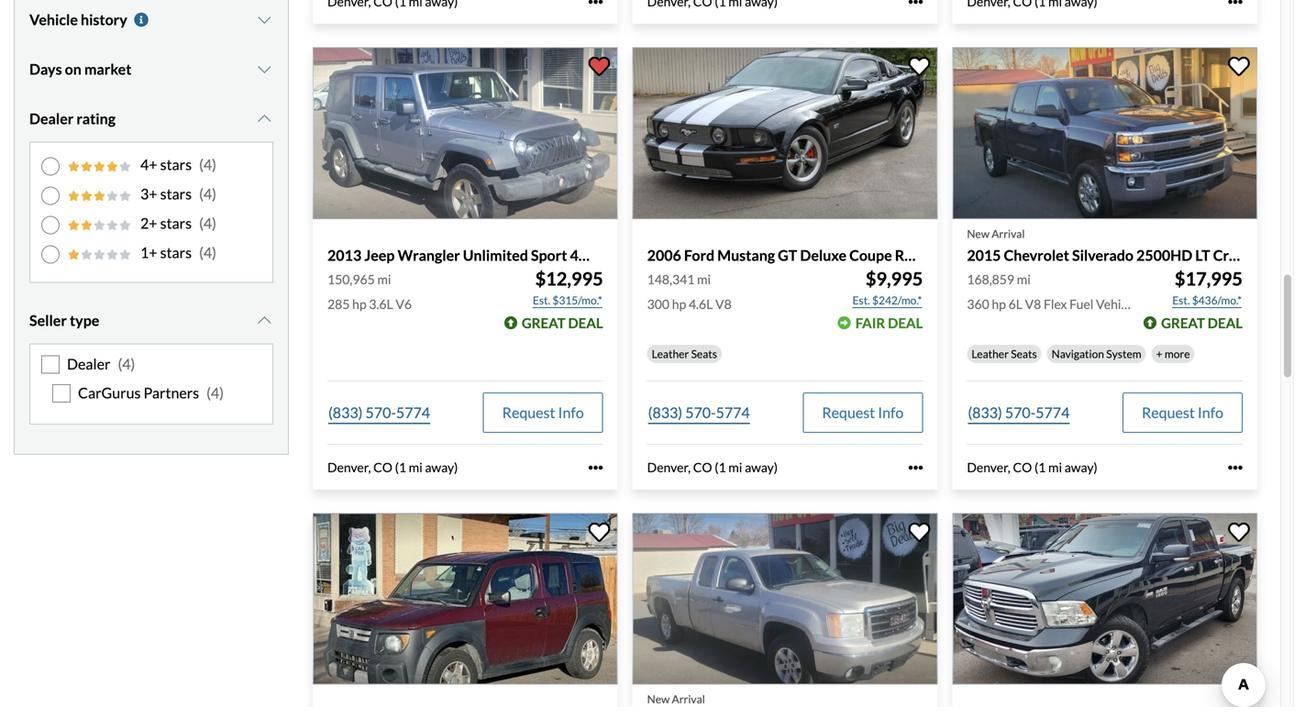 Task type: locate. For each thing, give the bounding box(es) containing it.
hp left the 6l
[[992, 296, 1007, 312]]

chevron down image
[[255, 13, 273, 27], [255, 314, 273, 328]]

arrival inside the new arrival 2015 chevrolet silverado 2500hd lt crew cab 4w
[[992, 227, 1025, 240]]

est. inside $9,995 est. $242/mo.*
[[853, 294, 871, 307]]

2 (833) from the left
[[649, 404, 683, 422]]

2 great from the left
[[1162, 315, 1206, 331]]

chevron down image for vehicle history "dropdown button"
[[255, 13, 273, 27]]

chevron down image inside vehicle history "dropdown button"
[[255, 13, 273, 27]]

3 denver, from the left
[[968, 460, 1011, 475]]

0 horizontal spatial new
[[648, 693, 670, 706]]

mi inside the 150,965 mi 285 hp 3.6l v6
[[378, 272, 391, 287]]

2 horizontal spatial (1
[[1035, 460, 1046, 475]]

$315/mo.*
[[553, 294, 603, 307]]

0 horizontal spatial vehicle
[[29, 11, 78, 29]]

dealer rating
[[29, 110, 116, 128]]

0 horizontal spatial leather
[[652, 347, 689, 361]]

jeep
[[365, 246, 395, 264]]

1 v8 from the left
[[716, 296, 732, 312]]

0 horizontal spatial away)
[[425, 460, 458, 475]]

arrival
[[992, 227, 1025, 240], [672, 693, 705, 706]]

1 horizontal spatial (833) 570-5774
[[649, 404, 750, 422]]

seats down the 6l
[[1012, 347, 1038, 361]]

cab
[[1252, 246, 1278, 264]]

(4) right 3+ stars
[[199, 185, 217, 203]]

request info
[[503, 404, 584, 422], [823, 404, 904, 422], [1143, 404, 1224, 422]]

hp right 300
[[672, 296, 687, 312]]

0 horizontal spatial info
[[558, 404, 584, 422]]

0 horizontal spatial co
[[374, 460, 393, 475]]

1 seats from the left
[[692, 347, 718, 361]]

3 deal from the left
[[1208, 315, 1244, 331]]

stars for 3+ stars
[[160, 185, 192, 203]]

6l
[[1009, 296, 1023, 312]]

deal down $242/mo.*
[[888, 315, 924, 331]]

1 chevron down image from the top
[[255, 13, 273, 27]]

(1 for $9,995
[[715, 460, 726, 475]]

great up the more
[[1162, 315, 1206, 331]]

0 horizontal spatial denver, co (1 mi away)
[[328, 460, 458, 475]]

2 chevron down image from the top
[[255, 112, 273, 126]]

3 (833) 570-5774 button from the left
[[968, 393, 1071, 433]]

4 stars from the top
[[160, 244, 192, 262]]

3+ stars
[[140, 185, 192, 203]]

1 hp from the left
[[352, 296, 367, 312]]

dealer inside dropdown button
[[29, 110, 74, 128]]

2 (833) 570-5774 button from the left
[[648, 393, 751, 433]]

0 horizontal spatial request info
[[503, 404, 584, 422]]

3 5774 from the left
[[1036, 404, 1070, 422]]

great deal
[[522, 315, 604, 331], [1162, 315, 1244, 331]]

chevron down image inside seller type dropdown button
[[255, 314, 273, 328]]

2 horizontal spatial co
[[1014, 460, 1033, 475]]

1 (1 from the left
[[395, 460, 406, 475]]

1 horizontal spatial arrival
[[992, 227, 1025, 240]]

(4) for 1+ stars
[[199, 244, 217, 262]]

148,341
[[648, 272, 695, 287]]

days on market
[[29, 60, 132, 78]]

1 570- from the left
[[366, 404, 396, 422]]

1 horizontal spatial leather
[[972, 347, 1009, 361]]

2 est. from the left
[[853, 294, 871, 307]]

great deal down est. $436/mo.* button
[[1162, 315, 1244, 331]]

request info button for $9,995
[[803, 393, 924, 433]]

3 hp from the left
[[992, 296, 1007, 312]]

1 horizontal spatial away)
[[745, 460, 778, 475]]

(833) 570-5774 for $9,995
[[649, 404, 750, 422]]

2 stars from the top
[[160, 185, 192, 203]]

2 horizontal spatial request info button
[[1123, 393, 1244, 433]]

chevron down image
[[255, 62, 273, 77], [255, 112, 273, 126]]

deal for $9,995
[[888, 315, 924, 331]]

2 hp from the left
[[672, 296, 687, 312]]

3 co from the left
[[1014, 460, 1033, 475]]

silver 2013 jeep wrangler unlimited sport 4wd suv / crossover four-wheel drive 6-speed manual image
[[313, 47, 618, 219]]

0 horizontal spatial seats
[[692, 347, 718, 361]]

dealer left rating
[[29, 110, 74, 128]]

black 2015 ram 1500 slt crew cab 4wd pickup truck four-wheel drive 8-speed automatic image
[[953, 514, 1258, 685]]

1 horizontal spatial 570-
[[686, 404, 716, 422]]

4+ stars
[[140, 156, 192, 174]]

1 5774 from the left
[[396, 404, 430, 422]]

vehicle
[[29, 11, 78, 29], [1097, 296, 1138, 312]]

1 horizontal spatial est.
[[853, 294, 871, 307]]

0 horizontal spatial 5774
[[396, 404, 430, 422]]

2 request from the left
[[823, 404, 876, 422]]

2 leather from the left
[[972, 347, 1009, 361]]

chevron down image for seller type dropdown button
[[255, 314, 273, 328]]

leather down 300
[[652, 347, 689, 361]]

1 vertical spatial chevron down image
[[255, 112, 273, 126]]

2006 ford mustang gt deluxe coupe rwd
[[648, 246, 931, 264]]

est. for $12,995
[[533, 294, 551, 307]]

away)
[[425, 460, 458, 475], [745, 460, 778, 475], [1065, 460, 1098, 475]]

hp right 285
[[352, 296, 367, 312]]

1 est. from the left
[[533, 294, 551, 307]]

2 deal from the left
[[888, 315, 924, 331]]

2 (1 from the left
[[715, 460, 726, 475]]

0 horizontal spatial deal
[[568, 315, 604, 331]]

1 horizontal spatial co
[[694, 460, 713, 475]]

3 denver, co (1 mi away) from the left
[[968, 460, 1098, 475]]

1 horizontal spatial v8
[[1026, 296, 1042, 312]]

0 horizontal spatial request
[[503, 404, 556, 422]]

3 stars from the top
[[160, 214, 192, 232]]

coupe
[[850, 246, 893, 264]]

est.
[[533, 294, 551, 307], [853, 294, 871, 307], [1173, 294, 1191, 307]]

history
[[81, 11, 127, 29]]

est. up fair
[[853, 294, 871, 307]]

570- for $9,995
[[686, 404, 716, 422]]

mi
[[378, 272, 391, 287], [698, 272, 711, 287], [1017, 272, 1031, 287], [409, 460, 423, 475], [729, 460, 743, 475], [1049, 460, 1063, 475]]

1 horizontal spatial new
[[968, 227, 990, 240]]

silverado
[[1073, 246, 1134, 264]]

crew
[[1214, 246, 1249, 264]]

0 horizontal spatial (1
[[395, 460, 406, 475]]

(4) for 3+ stars
[[199, 185, 217, 203]]

away) for $9,995
[[745, 460, 778, 475]]

$9,995
[[866, 268, 924, 290]]

0 horizontal spatial request info button
[[483, 393, 604, 433]]

denver, for $9,995
[[648, 460, 691, 475]]

request info button
[[483, 393, 604, 433], [803, 393, 924, 433], [1123, 393, 1244, 433]]

1 great deal from the left
[[522, 315, 604, 331]]

2006
[[648, 246, 682, 264]]

+ more
[[1157, 347, 1191, 361]]

(833) 570-5774
[[329, 404, 430, 422], [649, 404, 750, 422], [968, 404, 1070, 422]]

great deal down est. $315/mo.* button
[[522, 315, 604, 331]]

0 horizontal spatial denver,
[[328, 460, 371, 475]]

2 chevron down image from the top
[[255, 314, 273, 328]]

1 horizontal spatial (833)
[[649, 404, 683, 422]]

2 5774 from the left
[[716, 404, 750, 422]]

2 denver, from the left
[[648, 460, 691, 475]]

1 horizontal spatial request
[[823, 404, 876, 422]]

gray 2008 gmc sierra 1500 work truck ext. cab 4wd pickup truck four-wheel drive 4-speed automatic image
[[633, 514, 938, 685]]

new inside "new arrival" link
[[648, 693, 670, 706]]

0 vertical spatial arrival
[[992, 227, 1025, 240]]

0 horizontal spatial hp
[[352, 296, 367, 312]]

1 vertical spatial arrival
[[672, 693, 705, 706]]

2+ stars
[[140, 214, 192, 232]]

3 est. from the left
[[1173, 294, 1191, 307]]

leather seats down the 6l
[[972, 347, 1038, 361]]

1 vertical spatial vehicle
[[1097, 296, 1138, 312]]

2013
[[328, 246, 362, 264]]

denver, for $12,995
[[328, 460, 371, 475]]

1 chevron down image from the top
[[255, 62, 273, 77]]

(4)
[[199, 156, 217, 174], [199, 185, 217, 203], [199, 214, 217, 232], [199, 244, 217, 262], [118, 355, 135, 373], [207, 384, 224, 402]]

1 request from the left
[[503, 404, 556, 422]]

(4) right 2+ stars
[[199, 214, 217, 232]]

1 horizontal spatial hp
[[672, 296, 687, 312]]

(833) 570-5774 button
[[328, 393, 431, 433], [648, 393, 751, 433], [968, 393, 1071, 433]]

1 horizontal spatial denver, co (1 mi away)
[[648, 460, 778, 475]]

1 co from the left
[[374, 460, 393, 475]]

(4) right 1+ stars
[[199, 244, 217, 262]]

2 horizontal spatial away)
[[1065, 460, 1098, 475]]

stars right 4+
[[160, 156, 192, 174]]

great down est. $315/mo.* button
[[522, 315, 566, 331]]

est. down $17,995
[[1173, 294, 1191, 307]]

1 denver, co (1 mi away) from the left
[[328, 460, 458, 475]]

0 horizontal spatial v8
[[716, 296, 732, 312]]

arrival for new arrival
[[672, 693, 705, 706]]

(833) 570-5774 for $12,995
[[329, 404, 430, 422]]

great for $12,995
[[522, 315, 566, 331]]

1 (833) 570-5774 button from the left
[[328, 393, 431, 433]]

1 horizontal spatial great deal
[[1162, 315, 1244, 331]]

ellipsis h image
[[909, 0, 924, 9], [1229, 0, 1244, 9], [909, 460, 924, 475], [1229, 460, 1244, 475]]

co for $12,995
[[374, 460, 393, 475]]

0 horizontal spatial 570-
[[366, 404, 396, 422]]

2 v8 from the left
[[1026, 296, 1042, 312]]

1 horizontal spatial vehicle
[[1097, 296, 1138, 312]]

2 horizontal spatial (833) 570-5774
[[968, 404, 1070, 422]]

chevron down image inside dealer rating dropdown button
[[255, 112, 273, 126]]

0 vertical spatial ellipsis h image
[[589, 0, 604, 9]]

more
[[1165, 347, 1191, 361]]

denver, co (1 mi away) for $9,995
[[648, 460, 778, 475]]

sport
[[531, 246, 568, 264]]

leather
[[652, 347, 689, 361], [972, 347, 1009, 361]]

(833)
[[329, 404, 363, 422], [649, 404, 683, 422], [968, 404, 1003, 422]]

2 horizontal spatial deal
[[1208, 315, 1244, 331]]

co
[[374, 460, 393, 475], [694, 460, 713, 475], [1014, 460, 1033, 475]]

0 horizontal spatial (833)
[[329, 404, 363, 422]]

1 denver, from the left
[[328, 460, 371, 475]]

2 horizontal spatial request
[[1143, 404, 1196, 422]]

deal for $17,995
[[1208, 315, 1244, 331]]

1 great from the left
[[522, 315, 566, 331]]

(1 for $12,995
[[395, 460, 406, 475]]

4w
[[1281, 246, 1295, 264]]

1 horizontal spatial great
[[1162, 315, 1206, 331]]

5774 for $9,995
[[716, 404, 750, 422]]

0 horizontal spatial arrival
[[672, 693, 705, 706]]

0 vertical spatial new
[[968, 227, 990, 240]]

great for $17,995
[[1162, 315, 1206, 331]]

1 request info from the left
[[503, 404, 584, 422]]

hp inside 168,859 mi 360 hp 6l v8 flex fuel vehicle
[[992, 296, 1007, 312]]

dealer for dealer (4)
[[67, 355, 111, 373]]

300
[[648, 296, 670, 312]]

2 co from the left
[[694, 460, 713, 475]]

2 horizontal spatial hp
[[992, 296, 1007, 312]]

3.6l
[[369, 296, 393, 312]]

0 horizontal spatial great
[[522, 315, 566, 331]]

1 stars from the top
[[160, 156, 192, 174]]

stars right 2+
[[160, 214, 192, 232]]

3 away) from the left
[[1065, 460, 1098, 475]]

(833) 570-5774 button for $12,995
[[328, 393, 431, 433]]

2 horizontal spatial 570-
[[1006, 404, 1036, 422]]

2 (833) 570-5774 from the left
[[649, 404, 750, 422]]

dealer up the cargurus
[[67, 355, 111, 373]]

1 vertical spatial ellipsis h image
[[589, 460, 604, 475]]

vehicle right fuel
[[1097, 296, 1138, 312]]

v8
[[716, 296, 732, 312], [1026, 296, 1042, 312]]

2 horizontal spatial (833) 570-5774 button
[[968, 393, 1071, 433]]

1 info from the left
[[558, 404, 584, 422]]

1 horizontal spatial request info
[[823, 404, 904, 422]]

hp inside the 150,965 mi 285 hp 3.6l v6
[[352, 296, 367, 312]]

1 horizontal spatial denver,
[[648, 460, 691, 475]]

2 request info from the left
[[823, 404, 904, 422]]

new for new arrival 2015 chevrolet silverado 2500hd lt crew cab 4w
[[968, 227, 990, 240]]

denver, co (1 mi away)
[[328, 460, 458, 475], [648, 460, 778, 475], [968, 460, 1098, 475]]

fuel
[[1070, 296, 1094, 312]]

0 horizontal spatial leather seats
[[652, 347, 718, 361]]

2 horizontal spatial est.
[[1173, 294, 1191, 307]]

2 away) from the left
[[745, 460, 778, 475]]

hp for $12,995
[[352, 296, 367, 312]]

2 seats from the left
[[1012, 347, 1038, 361]]

(4) up the cargurus
[[118, 355, 135, 373]]

stars for 4+ stars
[[160, 156, 192, 174]]

ford
[[684, 246, 715, 264]]

0 vertical spatial vehicle
[[29, 11, 78, 29]]

2 horizontal spatial denver,
[[968, 460, 1011, 475]]

seats down the 4.6l
[[692, 347, 718, 361]]

v8 inside 148,341 mi 300 hp 4.6l v8
[[716, 296, 732, 312]]

3 570- from the left
[[1006, 404, 1036, 422]]

1 horizontal spatial 5774
[[716, 404, 750, 422]]

request info button for $12,995
[[483, 393, 604, 433]]

seats
[[692, 347, 718, 361], [1012, 347, 1038, 361]]

v8 inside 168,859 mi 360 hp 6l v8 flex fuel vehicle
[[1026, 296, 1042, 312]]

deal down $436/mo.*
[[1208, 315, 1244, 331]]

est. inside the $12,995 est. $315/mo.*
[[533, 294, 551, 307]]

new
[[968, 227, 990, 240], [648, 693, 670, 706]]

2 570- from the left
[[686, 404, 716, 422]]

3 info from the left
[[1198, 404, 1224, 422]]

0 horizontal spatial est.
[[533, 294, 551, 307]]

150,965
[[328, 272, 375, 287]]

est. $436/mo.* button
[[1172, 291, 1244, 310]]

2 great deal from the left
[[1162, 315, 1244, 331]]

(4) right "4+ stars" at the left of page
[[199, 156, 217, 174]]

2 horizontal spatial 5774
[[1036, 404, 1070, 422]]

chevron down image for days on market
[[255, 62, 273, 77]]

2 horizontal spatial (833)
[[968, 404, 1003, 422]]

deal down $315/mo.*
[[568, 315, 604, 331]]

2 denver, co (1 mi away) from the left
[[648, 460, 778, 475]]

request
[[503, 404, 556, 422], [823, 404, 876, 422], [1143, 404, 1196, 422]]

1 request info button from the left
[[483, 393, 604, 433]]

hp inside 148,341 mi 300 hp 4.6l v8
[[672, 296, 687, 312]]

vehicle up days
[[29, 11, 78, 29]]

(833) 570-5774 button for $9,995
[[648, 393, 751, 433]]

2 horizontal spatial request info
[[1143, 404, 1224, 422]]

2 horizontal spatial info
[[1198, 404, 1224, 422]]

2 request info button from the left
[[803, 393, 924, 433]]

est. inside the "$17,995 est. $436/mo.*"
[[1173, 294, 1191, 307]]

2 horizontal spatial denver, co (1 mi away)
[[968, 460, 1098, 475]]

148,341 mi 300 hp 4.6l v8
[[648, 272, 732, 312]]

0 vertical spatial dealer
[[29, 110, 74, 128]]

stars right 3+
[[160, 185, 192, 203]]

1 horizontal spatial info
[[878, 404, 904, 422]]

1 away) from the left
[[425, 460, 458, 475]]

ellipsis h image
[[589, 0, 604, 9], [589, 460, 604, 475]]

1 deal from the left
[[568, 315, 604, 331]]

(4) for 2+ stars
[[199, 214, 217, 232]]

vehicle inside "dropdown button"
[[29, 11, 78, 29]]

leather down 360
[[972, 347, 1009, 361]]

stars right 1+
[[160, 244, 192, 262]]

new for new arrival
[[648, 693, 670, 706]]

1 horizontal spatial deal
[[888, 315, 924, 331]]

1 vertical spatial chevron down image
[[255, 314, 273, 328]]

new arrival
[[648, 693, 705, 706]]

leather seats down the 4.6l
[[652, 347, 718, 361]]

0 horizontal spatial (833) 570-5774
[[329, 404, 430, 422]]

1 vertical spatial new
[[648, 693, 670, 706]]

1 horizontal spatial seats
[[1012, 347, 1038, 361]]

5774
[[396, 404, 430, 422], [716, 404, 750, 422], [1036, 404, 1070, 422]]

vehicle inside 168,859 mi 360 hp 6l v8 flex fuel vehicle
[[1097, 296, 1138, 312]]

570- for $12,995
[[366, 404, 396, 422]]

deal
[[568, 315, 604, 331], [888, 315, 924, 331], [1208, 315, 1244, 331]]

v8 right the 6l
[[1026, 296, 1042, 312]]

0 horizontal spatial great deal
[[522, 315, 604, 331]]

(1
[[395, 460, 406, 475], [715, 460, 726, 475], [1035, 460, 1046, 475]]

v8 right the 4.6l
[[716, 296, 732, 312]]

2 info from the left
[[878, 404, 904, 422]]

1 (833) from the left
[[329, 404, 363, 422]]

stars
[[160, 156, 192, 174], [160, 185, 192, 203], [160, 214, 192, 232], [160, 244, 192, 262]]

1 horizontal spatial leather seats
[[972, 347, 1038, 361]]

1 horizontal spatial (833) 570-5774 button
[[648, 393, 751, 433]]

new inside the new arrival 2015 chevrolet silverado 2500hd lt crew cab 4w
[[968, 227, 990, 240]]

0 vertical spatial chevron down image
[[255, 62, 273, 77]]

0 horizontal spatial (833) 570-5774 button
[[328, 393, 431, 433]]

1 (833) 570-5774 from the left
[[329, 404, 430, 422]]

1 vertical spatial dealer
[[67, 355, 111, 373]]

3 (833) 570-5774 from the left
[[968, 404, 1070, 422]]

1 horizontal spatial (1
[[715, 460, 726, 475]]

est. down $12,995
[[533, 294, 551, 307]]

0 vertical spatial chevron down image
[[255, 13, 273, 27]]

chevron down image inside days on market "dropdown button"
[[255, 62, 273, 77]]

great
[[522, 315, 566, 331], [1162, 315, 1206, 331]]

1 horizontal spatial request info button
[[803, 393, 924, 433]]

denver,
[[328, 460, 371, 475], [648, 460, 691, 475], [968, 460, 1011, 475]]



Task type: describe. For each thing, give the bounding box(es) containing it.
great deal for $12,995
[[522, 315, 604, 331]]

lt
[[1196, 246, 1211, 264]]

info for $9,995
[[878, 404, 904, 422]]

2500hd
[[1137, 246, 1193, 264]]

v8 for $17,995
[[1026, 296, 1042, 312]]

150,965 mi 285 hp 3.6l v6
[[328, 272, 412, 312]]

request for $12,995
[[503, 404, 556, 422]]

stars for 2+ stars
[[160, 214, 192, 232]]

fair deal
[[856, 315, 924, 331]]

est. for $17,995
[[1173, 294, 1191, 307]]

dealer rating button
[[29, 96, 273, 142]]

flex
[[1044, 296, 1068, 312]]

rating
[[77, 110, 116, 128]]

cargurus partners (4)
[[78, 384, 224, 402]]

red 2008 honda element lx awd suv / crossover all-wheel drive 5-speed automatic image
[[313, 514, 618, 685]]

v8 for $9,995
[[716, 296, 732, 312]]

navigation system
[[1052, 347, 1142, 361]]

type
[[70, 312, 99, 330]]

denver, co (1 mi away) for $12,995
[[328, 460, 458, 475]]

fair
[[856, 315, 886, 331]]

v6
[[396, 296, 412, 312]]

3 request from the left
[[1143, 404, 1196, 422]]

away) for $12,995
[[425, 460, 458, 475]]

4.6l
[[689, 296, 713, 312]]

2 leather seats from the left
[[972, 347, 1038, 361]]

1 ellipsis h image from the top
[[589, 0, 604, 9]]

deluxe
[[801, 246, 847, 264]]

285
[[328, 296, 350, 312]]

mi inside 168,859 mi 360 hp 6l v8 flex fuel vehicle
[[1017, 272, 1031, 287]]

mustang
[[718, 246, 776, 264]]

$12,995 est. $315/mo.*
[[533, 268, 604, 307]]

great deal for $17,995
[[1162, 315, 1244, 331]]

dealer for dealer rating
[[29, 110, 74, 128]]

market
[[84, 60, 132, 78]]

1 leather from the left
[[652, 347, 689, 361]]

360
[[968, 296, 990, 312]]

2013 jeep wrangler unlimited sport 4wd
[[328, 246, 605, 264]]

cargurus
[[78, 384, 141, 402]]

$12,995
[[536, 268, 604, 290]]

info circle image
[[132, 13, 150, 27]]

vehicle history
[[29, 11, 127, 29]]

1 leather seats from the left
[[652, 347, 718, 361]]

$9,995 est. $242/mo.*
[[853, 268, 924, 307]]

new arrival 2015 chevrolet silverado 2500hd lt crew cab 4w
[[968, 227, 1295, 264]]

wrangler
[[398, 246, 460, 264]]

$436/mo.*
[[1193, 294, 1243, 307]]

partners
[[144, 384, 199, 402]]

1+ stars
[[140, 244, 192, 262]]

168,859 mi 360 hp 6l v8 flex fuel vehicle
[[968, 272, 1138, 312]]

2+
[[140, 214, 157, 232]]

arrival for new arrival 2015 chevrolet silverado 2500hd lt crew cab 4w
[[992, 227, 1025, 240]]

deal for $12,995
[[568, 315, 604, 331]]

request info for $12,995
[[503, 404, 584, 422]]

days
[[29, 60, 62, 78]]

info for $12,995
[[558, 404, 584, 422]]

$242/mo.*
[[873, 294, 923, 307]]

(4) right partners
[[207, 384, 224, 402]]

est. $315/mo.* button
[[532, 291, 604, 310]]

3 (1 from the left
[[1035, 460, 1046, 475]]

gray 2015 chevrolet silverado 2500hd lt crew cab 4wd pickup truck four-wheel drive 6-speed automatic image
[[953, 47, 1258, 219]]

(833) for $9,995
[[649, 404, 683, 422]]

4wd
[[570, 246, 605, 264]]

$17,995
[[1175, 268, 1244, 290]]

$17,995 est. $436/mo.*
[[1173, 268, 1244, 307]]

(4) for 4+ stars
[[199, 156, 217, 174]]

on
[[65, 60, 82, 78]]

system
[[1107, 347, 1142, 361]]

seller type
[[29, 312, 99, 330]]

request for $9,995
[[823, 404, 876, 422]]

5774 for $12,995
[[396, 404, 430, 422]]

hp for $17,995
[[992, 296, 1007, 312]]

mi inside 148,341 mi 300 hp 4.6l v8
[[698, 272, 711, 287]]

black 2006 ford mustang gt deluxe coupe rwd coupe rear-wheel drive 5-speed automatic image
[[633, 47, 938, 219]]

3 request info button from the left
[[1123, 393, 1244, 433]]

(833) for $12,995
[[329, 404, 363, 422]]

new arrival link
[[633, 514, 942, 708]]

hp for $9,995
[[672, 296, 687, 312]]

3 (833) from the left
[[968, 404, 1003, 422]]

seller
[[29, 312, 67, 330]]

days on market button
[[29, 47, 273, 92]]

chevrolet
[[1004, 246, 1070, 264]]

unlimited
[[463, 246, 528, 264]]

navigation
[[1052, 347, 1105, 361]]

chevron down image for dealer rating
[[255, 112, 273, 126]]

est. $242/mo.* button
[[852, 291, 924, 310]]

co for $9,995
[[694, 460, 713, 475]]

dealer (4)
[[67, 355, 135, 373]]

request info for $9,995
[[823, 404, 904, 422]]

stars for 1+ stars
[[160, 244, 192, 262]]

+
[[1157, 347, 1163, 361]]

3+
[[140, 185, 157, 203]]

seller type button
[[29, 298, 273, 344]]

1+
[[140, 244, 157, 262]]

3 request info from the left
[[1143, 404, 1224, 422]]

rwd
[[895, 246, 931, 264]]

est. for $9,995
[[853, 294, 871, 307]]

2 ellipsis h image from the top
[[589, 460, 604, 475]]

168,859
[[968, 272, 1015, 287]]

2015
[[968, 246, 1002, 264]]

4+
[[140, 156, 157, 174]]

vehicle history button
[[29, 0, 273, 43]]

gt
[[778, 246, 798, 264]]



Task type: vqa. For each thing, say whether or not it's contained in the screenshot.
SCORE
no



